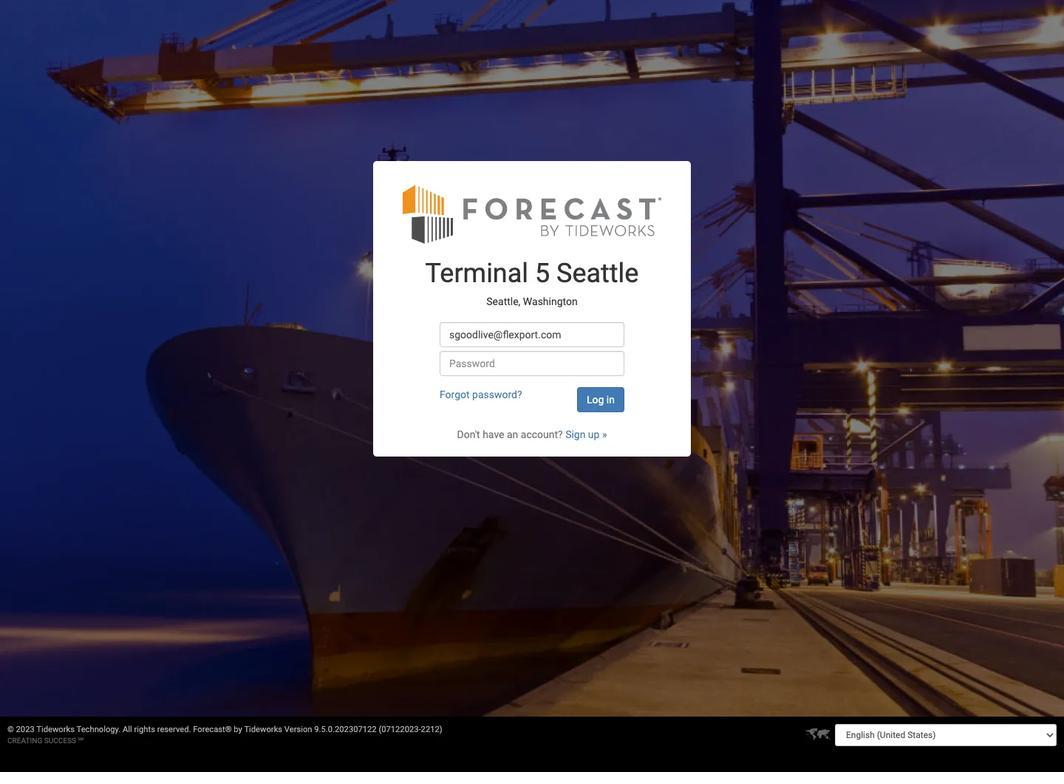Task type: describe. For each thing, give the bounding box(es) containing it.
1 tideworks from the left
[[36, 725, 75, 735]]

2023
[[16, 725, 35, 735]]

sign
[[566, 429, 586, 441]]

success
[[44, 737, 76, 745]]

don't
[[457, 429, 480, 441]]

in
[[607, 394, 615, 406]]

℠
[[78, 737, 84, 745]]

log
[[587, 394, 604, 406]]

forgot password? log in
[[440, 389, 615, 406]]

have
[[483, 429, 505, 441]]

don't have an account? sign up »
[[457, 429, 607, 441]]

reserved.
[[157, 725, 191, 735]]

technology.
[[77, 725, 121, 735]]

creating
[[7, 737, 42, 745]]

2212)
[[421, 725, 443, 735]]

Password password field
[[440, 351, 625, 376]]

version
[[285, 725, 312, 735]]

up
[[588, 429, 600, 441]]

5
[[535, 258, 550, 289]]

(07122023-
[[379, 725, 421, 735]]

forgot password? link
[[440, 389, 522, 401]]

rights
[[134, 725, 155, 735]]

forecast® by tideworks image
[[403, 183, 662, 245]]

account?
[[521, 429, 563, 441]]

sign up » link
[[566, 429, 607, 441]]

all
[[123, 725, 132, 735]]

»
[[603, 429, 607, 441]]

©
[[7, 725, 14, 735]]



Task type: locate. For each thing, give the bounding box(es) containing it.
© 2023 tideworks technology. all rights reserved. forecast® by tideworks version 9.5.0.202307122 (07122023-2212) creating success ℠
[[7, 725, 443, 745]]

password?
[[473, 389, 522, 401]]

forgot
[[440, 389, 470, 401]]

terminal
[[426, 258, 529, 289]]

2 tideworks from the left
[[244, 725, 283, 735]]

tideworks up success
[[36, 725, 75, 735]]

seattle
[[557, 258, 639, 289]]

log in button
[[577, 387, 625, 413]]

Email or username text field
[[440, 322, 625, 348]]

1 horizontal spatial tideworks
[[244, 725, 283, 735]]

9.5.0.202307122
[[314, 725, 377, 735]]

forecast®
[[193, 725, 232, 735]]

an
[[507, 429, 519, 441]]

seattle,
[[487, 295, 521, 307]]

terminal 5 seattle seattle, washington
[[426, 258, 639, 307]]

tideworks
[[36, 725, 75, 735], [244, 725, 283, 735]]

0 horizontal spatial tideworks
[[36, 725, 75, 735]]

tideworks right by
[[244, 725, 283, 735]]

washington
[[523, 295, 578, 307]]

by
[[234, 725, 242, 735]]



